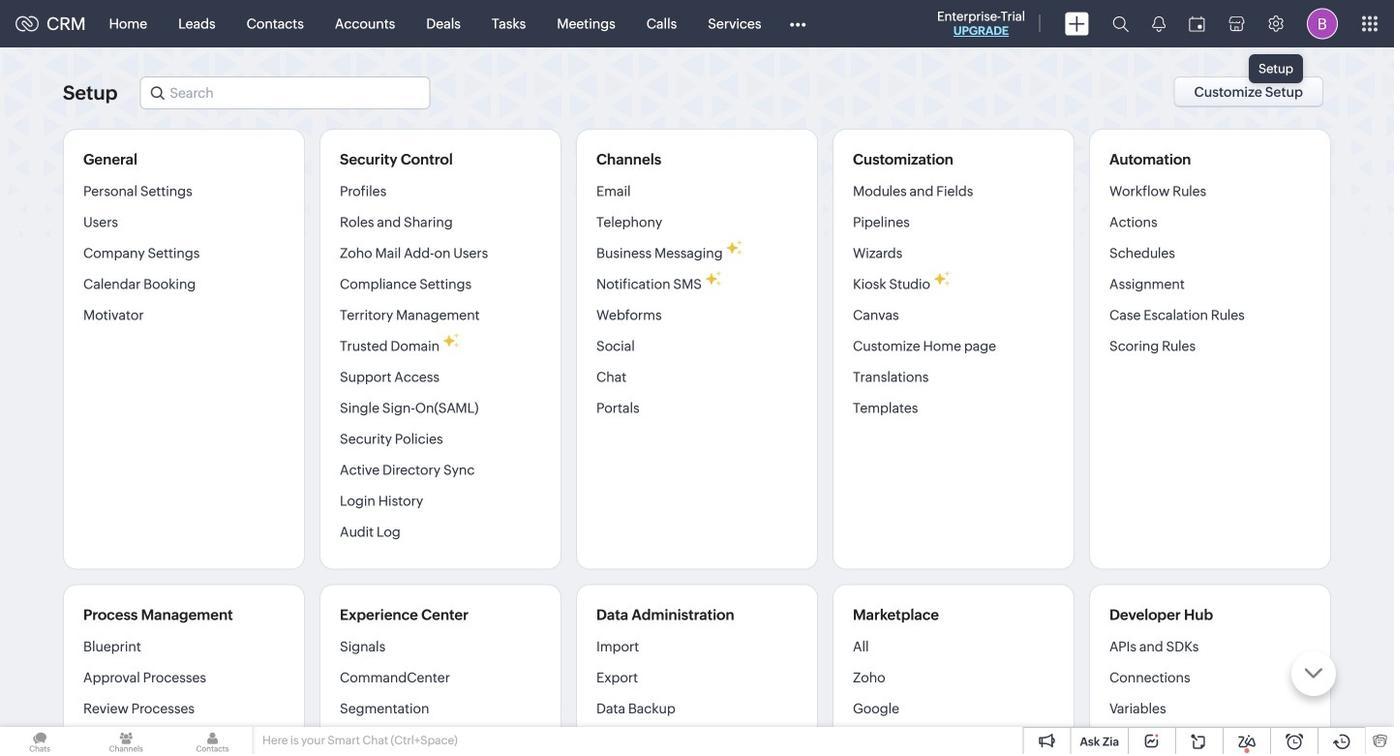 Task type: locate. For each thing, give the bounding box(es) containing it.
contacts image
[[173, 727, 252, 754]]

search image
[[1113, 15, 1129, 32]]

profile image
[[1308, 8, 1338, 39]]

calendar image
[[1189, 16, 1206, 31]]

None field
[[140, 77, 430, 109]]

Search text field
[[141, 77, 429, 108]]

chats image
[[0, 727, 80, 754]]

search element
[[1101, 0, 1141, 47]]

signals element
[[1141, 0, 1178, 47]]



Task type: vqa. For each thing, say whether or not it's contained in the screenshot.
Search text field
yes



Task type: describe. For each thing, give the bounding box(es) containing it.
create menu element
[[1054, 0, 1101, 47]]

channels image
[[86, 727, 166, 754]]

Other Modules field
[[777, 8, 819, 39]]

create menu image
[[1065, 12, 1090, 35]]

logo image
[[15, 16, 39, 31]]

profile element
[[1296, 0, 1350, 47]]

signals image
[[1153, 15, 1166, 32]]



